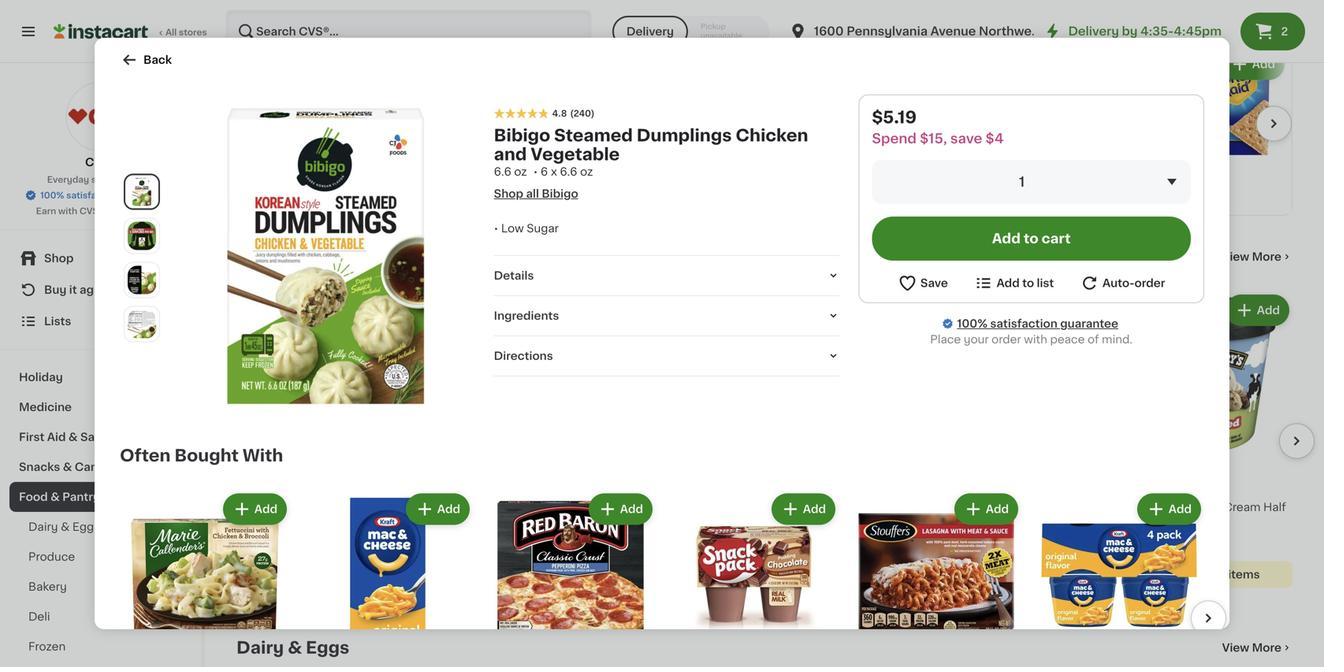 Task type: vqa. For each thing, say whether or not it's contained in the screenshot.
the top a
no



Task type: describe. For each thing, give the bounding box(es) containing it.
cereal inside buy 1 get 1 free post pebbles fruity pebbles breakfast cereal, gluten free, kids snacks, small cereal box
[[448, 549, 484, 560]]

$15, for $5.19
[[920, 132, 947, 145]]

list
[[1037, 278, 1054, 289]]

add inside "button"
[[997, 278, 1020, 289]]

breakfast,
[[810, 534, 866, 545]]

save
[[921, 278, 948, 289]]

4.8 (240)
[[552, 109, 595, 118]]

enlarge frozen bibigo steamed dumplings chicken and vegetable nutrition (opens in a new tab) image
[[128, 310, 156, 338]]

oats
[[1078, 486, 1105, 497]]

oz down "buy 1 get 1 free post pebbles cocoa pebbles breakfast cereal"
[[602, 548, 613, 556]]

cvs® inside cvs® link
[[85, 157, 116, 168]]

safety
[[80, 432, 118, 443]]

everyday store prices link
[[47, 173, 154, 186]]

fiber one chewy bars, oats & chocolate, fiber snacks
[[949, 486, 1105, 513]]

bibigo inside bibigo steamed dumplings chicken and vegetable
[[494, 127, 550, 144]]

produce
[[28, 552, 75, 563]]

baked®
[[1127, 518, 1169, 529]]

view for dairy & eggs
[[1223, 643, 1250, 654]]

10.1 oz
[[771, 564, 799, 572]]

snacks & candy
[[19, 462, 112, 473]]

0 horizontal spatial with
[[58, 207, 77, 216]]

bars,
[[1048, 486, 1076, 497]]

11 for post pebbles fruity pebbles breakfast cereal, gluten free, kids snacks, small cereal box
[[415, 564, 422, 572]]

shop link
[[9, 243, 192, 274]]

see eligible items down 1.48
[[851, 165, 930, 174]]

more for on sale now
[[1252, 251, 1282, 262]]

it
[[69, 285, 77, 296]]

frozen link
[[9, 632, 192, 662]]

food & pantry link
[[9, 483, 192, 512]]

dairy & eggs link for view more "link" associated with eggs
[[237, 639, 350, 658]]

free for loops
[[826, 488, 846, 497]]

often bought with
[[120, 448, 283, 464]]

place your order with peace of mind.
[[931, 334, 1133, 345]]

add to cart button
[[872, 217, 1191, 261]]

cocoa
[[675, 502, 712, 513]]

enlarge frozen bibigo steamed dumplings chicken and vegetable ingredients (opens in a new tab) image
[[128, 266, 156, 294]]

see eligible items button for dumplings
[[237, 562, 402, 588]]

1 pt
[[1127, 548, 1143, 556]]

items for cocoa
[[694, 569, 726, 580]]

steamed inside 5 spend $15, save $4 bibigo steamed dumplings chicken and vegetable
[[275, 502, 325, 513]]

buy 1 get 1 free kellogg froot loops breakfast cereal, kids cereal, family breakfast, original
[[771, 488, 935, 545]]

view for on sale now
[[1223, 251, 1250, 262]]

1 vertical spatial order
[[992, 334, 1022, 345]]

(122)
[[896, 117, 917, 126]]

4:45pm
[[1174, 26, 1222, 37]]

& inside 'food & pantry' link
[[51, 492, 60, 503]]

first
[[19, 432, 44, 443]]

see for cocoa
[[625, 569, 647, 580]]

(601)
[[1186, 535, 1208, 544]]

family inside buy 1 get 1 free kellogg froot loops breakfast cereal, kids cereal, family breakfast, original
[[771, 534, 807, 545]]

again
[[80, 285, 111, 296]]

cookies,
[[1123, 100, 1171, 111]]

1 vertical spatial dairy
[[237, 640, 284, 657]]

dumplings inside bibigo steamed dumplings chicken and vegetable
[[637, 127, 732, 144]]

original inside buy 1 get 1 free kellogg froot loops breakfast cereal, kids cereal, family breakfast, original
[[869, 534, 912, 545]]

100% satisfaction guarantee button
[[25, 186, 177, 202]]

0 horizontal spatial 6
[[237, 548, 242, 556]]

auto-
[[1103, 278, 1135, 289]]

cvs® logo image
[[66, 82, 135, 151]]

view all
[[576, 153, 610, 162]]

fresh
[[861, 84, 892, 95]]

5
[[245, 465, 256, 482]]

buy for buy 1 get 1 free post pebbles fruity pebbles breakfast cereal, gluten free, kids snacks, small cereal box
[[419, 488, 437, 497]]

aid
[[47, 432, 66, 443]]

food & pantry
[[19, 492, 100, 503]]

crackers
[[883, 100, 932, 111]]

and inside 5 spend $15, save $4 bibigo steamed dumplings chicken and vegetable
[[285, 518, 305, 529]]

snacks inside "link"
[[19, 462, 60, 473]]

100% satisfaction guarantee inside button
[[40, 191, 167, 200]]

jerry's
[[1164, 502, 1202, 513]]

medicine link
[[9, 393, 192, 423]]

cream
[[1224, 502, 1261, 513]]

snacks & candy link
[[9, 453, 192, 483]]

view more for on sale now
[[1223, 251, 1282, 262]]

sandwich
[[1066, 100, 1120, 111]]

product group containing 5
[[237, 292, 402, 588]]

get for kellogg froot loops breakfast cereal, kids cereal, family breakfast, original
[[801, 488, 818, 497]]

1 horizontal spatial guarantee
[[1061, 319, 1119, 330]]

0 vertical spatial fiber
[[949, 486, 977, 497]]

cart
[[1042, 232, 1071, 246]]

ritz fresh stacks original crackers
[[837, 84, 932, 111]]

loops
[[848, 502, 882, 513]]

1 vertical spatial x
[[551, 166, 557, 177]]

peace
[[1051, 334, 1085, 345]]

1 horizontal spatial dairy & eggs
[[237, 640, 350, 657]]

10.1
[[771, 564, 786, 572]]

2 cereal, from the left
[[827, 518, 866, 529]]

cvs® link
[[66, 82, 135, 170]]

• low sugar
[[494, 223, 559, 234]]

oz down small
[[424, 564, 435, 572]]

nabisco image
[[576, 45, 604, 74]]

oz right the 10.1
[[789, 564, 799, 572]]

4 get from the left
[[1160, 488, 1177, 497]]

original inside ritz fresh stacks original crackers
[[837, 100, 880, 111]]

stores
[[179, 28, 207, 37]]

get for post pebbles fruity pebbles breakfast cereal, gluten free, kids snacks, small cereal box
[[445, 488, 462, 497]]

100% inside button
[[40, 191, 64, 200]]

spo
[[576, 122, 593, 130]]

medicine
[[19, 402, 72, 413]]

oreo chocolate sandwich cookies, family size link
[[949, 45, 1172, 175]]

earn with cvs® extracare®
[[36, 207, 156, 216]]

0 vertical spatial view
[[576, 153, 597, 162]]

one
[[980, 486, 1004, 497]]

chocolate
[[1096, 84, 1154, 95]]

buy for buy 1 get 1 free post pebbles cocoa pebbles breakfast cereal
[[598, 488, 615, 497]]

see eligible items for fruity
[[447, 585, 548, 596]]

view more for dairy & eggs
[[1223, 643, 1282, 654]]

oz up all
[[514, 166, 527, 177]]

to for cart
[[1024, 232, 1039, 246]]

steamed inside bibigo steamed dumplings chicken and vegetable
[[554, 127, 633, 144]]

ice
[[1204, 502, 1221, 513]]

pt
[[1133, 548, 1143, 556]]

on sale now link
[[237, 247, 347, 266]]

nsored
[[593, 122, 624, 130]]

lists
[[44, 316, 71, 327]]

buy for buy 1 get 1 free kellogg froot loops breakfast cereal, kids cereal, family breakfast, original
[[776, 488, 793, 497]]

auto-order
[[1103, 278, 1166, 289]]

delivery by 4:35-4:45pm link
[[1043, 22, 1222, 41]]

on
[[237, 249, 262, 265]]

item carousel region containing add
[[98, 485, 1227, 668]]

$5.19 spend $15, save $4
[[872, 109, 1004, 145]]

1 vertical spatial fiber
[[1024, 502, 1052, 513]]

add link
[[1178, 45, 1325, 156]]

first aid & safety
[[19, 432, 118, 443]]

vegetable inside 5 spend $15, save $4 bibigo steamed dumplings chicken and vegetable
[[308, 518, 364, 529]]

see eligible items down (601)
[[1160, 569, 1260, 580]]

$15, for 5
[[272, 488, 290, 497]]

small
[[415, 549, 445, 560]]

$7.49 element
[[1127, 463, 1293, 484]]

nabisco holiday image
[[237, 32, 562, 215]]

eligible for cocoa
[[650, 569, 691, 580]]

1 horizontal spatial satisfaction
[[991, 319, 1058, 330]]

1 field
[[872, 160, 1191, 204]]

see for dumplings
[[269, 569, 291, 580]]

make little moments magical. spo nsored
[[576, 85, 706, 130]]

oreo chocolate sandwich cookies, family size
[[1066, 84, 1171, 127]]

dumplings inside 5 spend $15, save $4 bibigo steamed dumplings chicken and vegetable
[[328, 502, 387, 513]]

0 vertical spatial all
[[166, 28, 177, 37]]

post for post pebbles cocoa pebbles breakfast cereal
[[593, 502, 618, 513]]

details
[[494, 271, 534, 282]]

1 vertical spatial eggs
[[306, 640, 350, 657]]

11 oz for post pebbles fruity pebbles breakfast cereal, gluten free, kids snacks, small cereal box
[[415, 564, 435, 572]]

1 inside field
[[1019, 175, 1025, 189]]

eligible for loops
[[828, 585, 869, 596]]

$4 for $5.19
[[986, 132, 1004, 145]]

holiday
[[19, 372, 63, 383]]

1 horizontal spatial all
[[599, 153, 610, 162]]

4:35-
[[1141, 26, 1174, 37]]

view more link for eggs
[[1223, 640, 1293, 656]]

delivery for delivery
[[627, 26, 674, 37]]

kellogg
[[771, 502, 813, 513]]

5 spend $15, save $4 bibigo steamed dumplings chicken and vegetable
[[237, 465, 387, 529]]

buy for buy it again
[[44, 285, 67, 296]]

free for cocoa
[[648, 488, 667, 497]]

low
[[501, 223, 524, 234]]

order inside button
[[1135, 278, 1166, 289]]

2 horizontal spatial 6.6
[[560, 166, 578, 177]]

oreo
[[1066, 84, 1094, 95]]

deli link
[[9, 602, 192, 632]]

items for dumplings
[[338, 569, 370, 580]]



Task type: locate. For each thing, give the bounding box(es) containing it.
1 horizontal spatial steamed
[[554, 127, 633, 144]]

100% satisfaction guarantee link
[[957, 316, 1119, 332]]

see eligible items button for fruity
[[415, 577, 580, 604]]

little
[[617, 85, 650, 99]]

enlarge frozen bibigo steamed dumplings chicken and vegetable hero (opens in a new tab) image
[[128, 178, 156, 206]]

$4 for 5
[[315, 488, 327, 497]]

2 view more from the top
[[1223, 643, 1282, 654]]

1 vertical spatial $15,
[[272, 488, 290, 497]]

eligible down 5 spend $15, save $4 bibigo steamed dumplings chicken and vegetable
[[293, 569, 335, 580]]

x right the 8
[[845, 130, 851, 138]]

6.6 down 5 spend $15, save $4 bibigo steamed dumplings chicken and vegetable
[[252, 548, 266, 556]]

more
[[1252, 251, 1282, 262], [1252, 643, 1282, 654]]

& inside snacks & candy "link"
[[63, 462, 72, 473]]

2 horizontal spatial x
[[845, 130, 851, 138]]

chocolate,
[[961, 502, 1021, 513]]

spend inside the $5.19 spend $15, save $4
[[872, 132, 917, 145]]

6.6 oz • 6 x 6.6 oz
[[494, 166, 593, 177]]

with down 100% satisfaction guarantee link
[[1024, 334, 1048, 345]]

1 horizontal spatial breakfast
[[647, 518, 700, 529]]

store
[[91, 175, 114, 184]]

breakfast down the fruity
[[469, 518, 522, 529]]

$15, down crackers on the right of the page
[[920, 132, 947, 145]]

1 vertical spatial 11 oz
[[415, 564, 435, 572]]

1 horizontal spatial dairy & eggs link
[[237, 639, 350, 658]]

eligible down 1.48
[[870, 165, 902, 174]]

0 vertical spatial family
[[1066, 116, 1102, 127]]

buy 1 get 1 free post pebbles cocoa pebbles breakfast cereal
[[593, 488, 739, 529]]

11
[[593, 548, 600, 556], [415, 564, 422, 572]]

1 horizontal spatial with
[[1024, 334, 1048, 345]]

1 vertical spatial more
[[1252, 643, 1282, 654]]

view more link
[[1223, 249, 1293, 265], [1223, 640, 1293, 656]]

0 vertical spatial snacks
[[19, 462, 60, 473]]

buy for buy 1, get 1 for 50%
[[1132, 488, 1150, 497]]

1
[[1019, 175, 1025, 189], [439, 488, 443, 497], [464, 488, 467, 497], [617, 488, 621, 497], [642, 488, 646, 497], [795, 488, 799, 497], [820, 488, 824, 497], [1179, 488, 1183, 497], [1127, 548, 1131, 556]]

buy 1 get 1 free post pebbles fruity pebbles breakfast cereal, gluten free, kids snacks, small cereal box
[[415, 488, 564, 560]]

cvs® down 100% satisfaction guarantee button
[[79, 207, 104, 216]]

0 horizontal spatial dairy
[[28, 522, 58, 533]]

6.6 inside item carousel region
[[252, 548, 266, 556]]

free for fruity
[[469, 488, 489, 497]]

frozen bibigo steamed dumplings chicken and vegetable hero image
[[177, 107, 475, 406]]

get inside "buy 1 get 1 free post pebbles cocoa pebbles breakfast cereal"
[[623, 488, 640, 497]]

buy it again
[[44, 285, 111, 296]]

cereal down cocoa in the bottom right of the page
[[703, 518, 739, 529]]

chicken inside 5 spend $15, save $4 bibigo steamed dumplings chicken and vegetable
[[237, 518, 282, 529]]

breakfast
[[469, 518, 522, 529], [647, 518, 700, 529], [771, 518, 824, 529]]

instacart logo image
[[54, 22, 148, 41]]

1600
[[814, 26, 844, 37]]

1 vertical spatial 11
[[415, 564, 422, 572]]

see down free,
[[447, 585, 469, 596]]

product group containing oreo chocolate sandwich cookies, family size
[[949, 45, 1172, 202]]

1 vertical spatial with
[[1024, 334, 1048, 345]]

oz right 1.48
[[873, 130, 883, 138]]

see eligible items button down 1.48
[[837, 159, 943, 179]]

free inside buy 1 get 1 free kellogg froot loops breakfast cereal, kids cereal, family breakfast, original
[[826, 488, 846, 497]]

item carousel region
[[237, 285, 1315, 614], [98, 485, 1227, 668]]

1 view more link from the top
[[1223, 249, 1293, 265]]

1 free from the left
[[469, 488, 489, 497]]

2 get from the left
[[623, 488, 640, 497]]

1 horizontal spatial eggs
[[306, 640, 350, 657]]

see eligible items button down "buy 1 get 1 free post pebbles cocoa pebbles breakfast cereal"
[[593, 562, 758, 588]]

see eligible items button down box
[[415, 577, 580, 604]]

steamed up 6 x 6.6 oz
[[275, 502, 325, 513]]

2
[[1282, 26, 1288, 37]]

spend for $5.19
[[872, 132, 917, 145]]

guarantee up the of in the right bottom of the page
[[1061, 319, 1119, 330]]

11 inside 'product' group
[[593, 548, 600, 556]]

eligible down (601)
[[1184, 569, 1226, 580]]

1 vertical spatial cvs®
[[79, 207, 104, 216]]

1 horizontal spatial 6
[[541, 166, 548, 177]]

1 horizontal spatial spend
[[872, 132, 917, 145]]

add inside button
[[992, 232, 1021, 246]]

product group containing post pebbles cocoa pebbles breakfast cereal
[[593, 292, 758, 588]]

spend down 5
[[241, 488, 270, 497]]

1 horizontal spatial 6.6
[[494, 166, 512, 177]]

1 horizontal spatial $15,
[[920, 132, 947, 145]]

cereal down free,
[[448, 549, 484, 560]]

pantry
[[62, 492, 100, 503]]

add inside 'product' group
[[366, 305, 389, 316]]

x down 5
[[245, 548, 250, 556]]

1 vertical spatial all
[[599, 153, 610, 162]]

breakfast inside "buy 1 get 1 free post pebbles cocoa pebbles breakfast cereal"
[[647, 518, 700, 529]]

0 horizontal spatial snacks
[[19, 462, 60, 473]]

2 post from the left
[[593, 502, 618, 513]]

0 horizontal spatial steamed
[[275, 502, 325, 513]]

1 horizontal spatial fiber
[[1024, 502, 1052, 513]]

1 vertical spatial 100% satisfaction guarantee
[[957, 319, 1119, 330]]

view
[[576, 153, 597, 162], [1223, 251, 1250, 262], [1223, 643, 1250, 654]]

0 horizontal spatial satisfaction
[[66, 191, 119, 200]]

0 vertical spatial with
[[58, 207, 77, 216]]

to for list
[[1023, 278, 1035, 289]]

see eligible items button for cocoa
[[593, 562, 758, 588]]

0 horizontal spatial 100% satisfaction guarantee
[[40, 191, 167, 200]]

0 horizontal spatial cereal
[[448, 549, 484, 560]]

oz right 14.1
[[967, 532, 977, 541]]

1 breakfast from the left
[[469, 518, 522, 529]]

chicken left the 8
[[736, 127, 809, 144]]

all left stores
[[166, 28, 177, 37]]

guarantee
[[121, 191, 167, 200], [1061, 319, 1119, 330]]

see eligible items down box
[[447, 585, 548, 596]]

fiber left one
[[949, 486, 977, 497]]

0 horizontal spatial $4
[[315, 488, 327, 497]]

0 vertical spatial $15,
[[920, 132, 947, 145]]

•
[[534, 166, 538, 177], [494, 223, 499, 234]]

1 cereal, from the left
[[525, 518, 564, 529]]

delivery by 4:35-4:45pm
[[1069, 26, 1222, 37]]

item carousel region containing 5
[[237, 285, 1315, 614]]

details button
[[494, 268, 840, 284]]

0 horizontal spatial •
[[494, 223, 499, 234]]

1 horizontal spatial dairy
[[237, 640, 284, 657]]

delivery inside button
[[627, 26, 674, 37]]

11 for post pebbles cocoa pebbles breakfast cereal
[[593, 548, 600, 556]]

spend for 5
[[241, 488, 270, 497]]

see eligible items for loops
[[804, 585, 904, 596]]

snacks down bars,
[[1055, 502, 1095, 513]]

100% satisfaction guarantee down the 'store' in the left top of the page
[[40, 191, 167, 200]]

kids down the loops
[[869, 518, 893, 529]]

None search field
[[225, 9, 592, 54]]

0 horizontal spatial bibigo
[[237, 502, 272, 513]]

1 vertical spatial vegetable
[[308, 518, 364, 529]]

bakery
[[28, 582, 67, 593]]

0 horizontal spatial dumplings
[[328, 502, 387, 513]]

everyday store prices
[[47, 175, 145, 184]]

family down 'sandwich'
[[1066, 116, 1102, 127]]

ingredients button
[[494, 308, 840, 324]]

3 get from the left
[[801, 488, 818, 497]]

original down the loops
[[869, 534, 912, 545]]

free inside buy 1 get 1 free post pebbles fruity pebbles breakfast cereal, gluten free, kids snacks, small cereal box
[[469, 488, 489, 497]]

produce link
[[9, 542, 192, 572]]

see eligible items for cocoa
[[625, 569, 726, 580]]

buy inside buy 1 get 1 free kellogg froot loops breakfast cereal, kids cereal, family breakfast, original
[[776, 488, 793, 497]]

guarantee inside button
[[121, 191, 167, 200]]

fiber down "chewy"
[[1024, 502, 1052, 513]]

of
[[1088, 334, 1099, 345]]

extracare®
[[106, 207, 156, 216]]

post for post pebbles fruity pebbles breakfast cereal, gluten free, kids snacks, small cereal box
[[415, 502, 440, 513]]

shop for shop all bibigo
[[494, 189, 524, 200]]

& inside the fiber one chewy bars, oats & chocolate, fiber snacks
[[949, 502, 958, 513]]

• up shop all bibigo
[[534, 166, 538, 177]]

dairy & eggs
[[28, 522, 100, 533], [237, 640, 350, 657]]

original down ritz
[[837, 100, 880, 111]]

now
[[308, 249, 347, 265]]

mind.
[[1102, 334, 1133, 345]]

shop inside shop link
[[44, 253, 74, 264]]

breakfast down cocoa in the bottom right of the page
[[647, 518, 700, 529]]

&
[[68, 432, 78, 443], [63, 462, 72, 473], [51, 492, 60, 503], [949, 502, 958, 513], [1152, 502, 1161, 513], [61, 522, 70, 533], [288, 640, 302, 657]]

kids
[[869, 518, 893, 529], [485, 534, 509, 545]]

kids inside buy 1 get 1 free post pebbles fruity pebbles breakfast cereal, gluten free, kids snacks, small cereal box
[[485, 534, 509, 545]]

snacks
[[19, 462, 60, 473], [1055, 502, 1095, 513]]

auto-order button
[[1080, 274, 1166, 293]]

1 horizontal spatial 100%
[[957, 319, 988, 330]]

see eligible items down 6 x 6.6 oz
[[269, 569, 370, 580]]

1 horizontal spatial chicken
[[736, 127, 809, 144]]

delivery button
[[613, 16, 688, 47]]

kids inside buy 1 get 1 free kellogg froot loops breakfast cereal, kids cereal, family breakfast, original
[[869, 518, 893, 529]]

save inside 5 spend $15, save $4 bibigo steamed dumplings chicken and vegetable
[[292, 488, 313, 497]]

all stores link
[[54, 9, 208, 54]]

1 vertical spatial save
[[292, 488, 313, 497]]

• left low
[[494, 223, 499, 234]]

1 vertical spatial spend
[[241, 488, 270, 497]]

service type group
[[613, 16, 770, 47]]

(240) button
[[570, 107, 595, 120]]

100% up earn
[[40, 191, 64, 200]]

satisfaction inside button
[[66, 191, 119, 200]]

cvs® up everyday store prices link
[[85, 157, 116, 168]]

all down nsored
[[599, 153, 610, 162]]

spend down (122)
[[872, 132, 917, 145]]

bibigo
[[542, 189, 578, 200]]

steamed
[[554, 127, 633, 144], [275, 502, 325, 513]]

ben & jerry's ice cream half baked®
[[1127, 502, 1286, 529]]

0 horizontal spatial 6.6
[[252, 548, 266, 556]]

see eligible items for dumplings
[[269, 569, 370, 580]]

delivery up little
[[627, 26, 674, 37]]

& inside ben & jerry's ice cream half baked®
[[1152, 502, 1161, 513]]

0 vertical spatial eggs
[[72, 522, 100, 533]]

bibigo up 6.6 oz • 6 x 6.6 oz
[[494, 127, 550, 144]]

breakfast for cocoa
[[647, 518, 700, 529]]

all
[[166, 28, 177, 37], [599, 153, 610, 162]]

with right earn
[[58, 207, 77, 216]]

cvs®
[[85, 157, 116, 168], [79, 207, 104, 216]]

3 breakfast from the left
[[771, 518, 824, 529]]

1 get from the left
[[445, 488, 462, 497]]

size
[[1105, 116, 1128, 127]]

0 vertical spatial dumplings
[[637, 127, 732, 144]]

0 horizontal spatial spend
[[241, 488, 270, 497]]

$4 inside the $5.19 spend $15, save $4
[[986, 132, 1004, 145]]

enlarge frozen bibigo steamed dumplings chicken and vegetable angle_left (opens in a new tab) image
[[128, 222, 156, 250]]

see for loops
[[804, 585, 825, 596]]

see down the 8 x 1.48 oz
[[851, 165, 868, 174]]

save for 5
[[292, 488, 313, 497]]

0 horizontal spatial and
[[285, 518, 305, 529]]

oz down view all
[[580, 166, 593, 177]]

chicken inside bibigo steamed dumplings chicken and vegetable
[[736, 127, 809, 144]]

1 horizontal spatial $4
[[986, 132, 1004, 145]]

delivery
[[1069, 26, 1119, 37], [627, 26, 674, 37]]

1 horizontal spatial x
[[551, 166, 557, 177]]

eligible for fruity
[[472, 585, 513, 596]]

buy 1, get 1 for 50%
[[1132, 488, 1221, 497]]

2 horizontal spatial free
[[826, 488, 846, 497]]

100% satisfaction guarantee up place your order with peace of mind.
[[957, 319, 1119, 330]]

$4 inside 5 spend $15, save $4 bibigo steamed dumplings chicken and vegetable
[[315, 488, 327, 497]]

snacks up food
[[19, 462, 60, 473]]

get inside buy 1 get 1 free kellogg froot loops breakfast cereal, kids cereal, family breakfast, original
[[801, 488, 818, 497]]

0 vertical spatial save
[[951, 132, 983, 145]]

2 horizontal spatial cereal,
[[896, 518, 935, 529]]

to inside "button"
[[1023, 278, 1035, 289]]

0 vertical spatial $4
[[986, 132, 1004, 145]]

free,
[[455, 534, 482, 545]]

to
[[1024, 232, 1039, 246], [1023, 278, 1035, 289]]

fiber
[[949, 486, 977, 497], [1024, 502, 1052, 513]]

0 vertical spatial shop
[[494, 189, 524, 200]]

chicken up 6 x 6.6 oz
[[237, 518, 282, 529]]

11 oz inside 'product' group
[[593, 548, 613, 556]]

6
[[541, 166, 548, 177], [237, 548, 242, 556]]

100% up your
[[957, 319, 988, 330]]

breakfast down kellogg
[[771, 518, 824, 529]]

1.48
[[853, 130, 871, 138]]

1 view more from the top
[[1223, 251, 1282, 262]]

0 vertical spatial more
[[1252, 251, 1282, 262]]

2 more from the top
[[1252, 643, 1282, 654]]

x
[[845, 130, 851, 138], [551, 166, 557, 177], [245, 548, 250, 556]]

11 oz down "buy 1 get 1 free post pebbles cocoa pebbles breakfast cereal"
[[593, 548, 613, 556]]

0 vertical spatial dairy & eggs
[[28, 522, 100, 533]]

shop for shop
[[44, 253, 74, 264]]

post inside "buy 1 get 1 free post pebbles cocoa pebbles breakfast cereal"
[[593, 502, 618, 513]]

and inside bibigo steamed dumplings chicken and vegetable
[[494, 146, 527, 163]]

2 free from the left
[[648, 488, 667, 497]]

prices
[[117, 175, 145, 184]]

1 horizontal spatial free
[[648, 488, 667, 497]]

1 vertical spatial snacks
[[1055, 502, 1095, 513]]

0 horizontal spatial free
[[469, 488, 489, 497]]

product group containing ritz fresh stacks original crackers
[[721, 45, 943, 183]]

free inside "buy 1 get 1 free post pebbles cocoa pebbles breakfast cereal"
[[648, 488, 667, 497]]

x up bibigo
[[551, 166, 557, 177]]

1 horizontal spatial save
[[951, 132, 983, 145]]

1 vertical spatial view more link
[[1223, 640, 1293, 656]]

see eligible items button
[[837, 159, 943, 179], [237, 562, 402, 588], [593, 562, 758, 588], [1127, 562, 1293, 588], [415, 577, 580, 604], [771, 577, 937, 604]]

0 vertical spatial 11
[[593, 548, 600, 556]]

shop left all
[[494, 189, 524, 200]]

spend inside 5 spend $15, save $4 bibigo steamed dumplings chicken and vegetable
[[241, 488, 270, 497]]

50%
[[1201, 488, 1221, 497]]

1 horizontal spatial post
[[593, 502, 618, 513]]

x for 8 x 1.48 oz
[[845, 130, 851, 138]]

get inside buy 1 get 1 free post pebbles fruity pebbles breakfast cereal, gluten free, kids snacks, small cereal box
[[445, 488, 462, 497]]

$15, down with
[[272, 488, 290, 497]]

delivery left the 'by'
[[1069, 26, 1119, 37]]

to left cart
[[1024, 232, 1039, 246]]

cereal, inside buy 1 get 1 free post pebbles fruity pebbles breakfast cereal, gluten free, kids snacks, small cereal box
[[525, 518, 564, 529]]

view more link for now
[[1223, 249, 1293, 265]]

6.6 up shop all bibigo
[[494, 166, 512, 177]]

family up 10.1 oz
[[771, 534, 807, 545]]

vegetable inside bibigo steamed dumplings chicken and vegetable
[[531, 146, 620, 163]]

x inside item carousel region
[[245, 548, 250, 556]]

0 vertical spatial 11 oz
[[593, 548, 613, 556]]

0 vertical spatial dairy
[[28, 522, 58, 533]]

save for $5.19
[[951, 132, 983, 145]]

shop all bibigo
[[494, 189, 578, 200]]

steamed up view all
[[554, 127, 633, 144]]

11 oz down small
[[415, 564, 435, 572]]

directions
[[494, 351, 553, 362]]

0 vertical spatial and
[[494, 146, 527, 163]]

0 horizontal spatial fiber
[[949, 486, 977, 497]]

eligible down box
[[472, 585, 513, 596]]

more for dairy & eggs
[[1252, 643, 1282, 654]]

make
[[576, 85, 614, 99]]

eligible down breakfast,
[[828, 585, 869, 596]]

see down 6 x 6.6 oz
[[269, 569, 291, 580]]

3 free from the left
[[826, 488, 846, 497]]

bought
[[174, 448, 239, 464]]

1 horizontal spatial vegetable
[[531, 146, 620, 163]]

x for 6 x 6.6 oz
[[245, 548, 250, 556]]

1 horizontal spatial cereal,
[[827, 518, 866, 529]]

1 horizontal spatial order
[[1135, 278, 1166, 289]]

0 horizontal spatial delivery
[[627, 26, 674, 37]]

buy inside buy it again link
[[44, 285, 67, 296]]

add
[[1253, 59, 1276, 70], [992, 232, 1021, 246], [997, 278, 1020, 289], [366, 305, 389, 316], [545, 305, 568, 316], [901, 305, 924, 316], [1079, 305, 1102, 316], [1257, 305, 1280, 316], [254, 504, 278, 515], [437, 504, 460, 515], [620, 504, 643, 515], [803, 504, 826, 515], [986, 504, 1009, 515], [1169, 504, 1192, 515]]

1 vertical spatial bibigo
[[237, 502, 272, 513]]

2 vertical spatial view
[[1223, 643, 1250, 654]]

kids up box
[[485, 534, 509, 545]]

8 x 1.48 oz
[[837, 130, 883, 138]]

items for fruity
[[516, 585, 548, 596]]

1 horizontal spatial kids
[[869, 518, 893, 529]]

half
[[1264, 502, 1286, 513]]

1 vertical spatial guarantee
[[1061, 319, 1119, 330]]

0 vertical spatial guarantee
[[121, 191, 167, 200]]

1 vertical spatial family
[[771, 534, 807, 545]]

oz down 5 spend $15, save $4 bibigo steamed dumplings chicken and vegetable
[[268, 548, 278, 556]]

0 vertical spatial chicken
[[736, 127, 809, 144]]

see eligible items button down (601)
[[1127, 562, 1293, 588]]

1 horizontal spatial bibigo
[[494, 127, 550, 144]]

satisfaction up place your order with peace of mind.
[[991, 319, 1058, 330]]

box
[[487, 549, 508, 560]]

to inside button
[[1024, 232, 1039, 246]]

cereal,
[[525, 518, 564, 529], [827, 518, 866, 529], [896, 518, 935, 529]]

breakfast inside buy 1 get 1 free kellogg froot loops breakfast cereal, kids cereal, family breakfast, original
[[771, 518, 824, 529]]

see for fruity
[[447, 585, 469, 596]]

1 vertical spatial 100%
[[957, 319, 988, 330]]

family inside oreo chocolate sandwich cookies, family size
[[1066, 116, 1102, 127]]

order
[[1135, 278, 1166, 289], [992, 334, 1022, 345]]

items for loops
[[872, 585, 904, 596]]

0 horizontal spatial chicken
[[237, 518, 282, 529]]

$15, inside the $5.19 spend $15, save $4
[[920, 132, 947, 145]]

1 vertical spatial dairy & eggs
[[237, 640, 350, 657]]

bibigo inside 5 spend $15, save $4 bibigo steamed dumplings chicken and vegetable
[[237, 502, 272, 513]]

buy it again link
[[9, 274, 192, 306]]

see eligible items down "buy 1 get 1 free post pebbles cocoa pebbles breakfast cereal"
[[625, 569, 726, 580]]

cvs® inside 'earn with cvs® extracare®' link
[[79, 207, 104, 216]]

3 cereal, from the left
[[896, 518, 935, 529]]

eligible down "buy 1 get 1 free post pebbles cocoa pebbles breakfast cereal"
[[650, 569, 691, 580]]

buy inside buy 1 get 1 free post pebbles fruity pebbles breakfast cereal, gluten free, kids snacks, small cereal box
[[419, 488, 437, 497]]

all stores
[[166, 28, 207, 37]]

0 horizontal spatial shop
[[44, 253, 74, 264]]

cereal inside "buy 1 get 1 free post pebbles cocoa pebbles breakfast cereal"
[[703, 518, 739, 529]]

2 horizontal spatial breakfast
[[771, 518, 824, 529]]

snacks inside the fiber one chewy bars, oats & chocolate, fiber snacks
[[1055, 502, 1095, 513]]

add button inside 'product' group
[[336, 296, 397, 325]]

1 vertical spatial and
[[285, 518, 305, 529]]

1 vertical spatial original
[[869, 534, 912, 545]]

2 breakfast from the left
[[647, 518, 700, 529]]

froot
[[816, 502, 845, 513]]

snacks,
[[512, 534, 555, 545]]

1 horizontal spatial cereal
[[703, 518, 739, 529]]

earn with cvs® extracare® link
[[36, 205, 165, 218]]

0 horizontal spatial 100%
[[40, 191, 64, 200]]

4.8
[[552, 109, 567, 118]]

1 horizontal spatial •
[[534, 166, 538, 177]]

see
[[851, 165, 868, 174], [269, 569, 291, 580], [625, 569, 647, 580], [1160, 569, 1182, 580], [447, 585, 469, 596], [804, 585, 825, 596]]

shop up it
[[44, 253, 74, 264]]

save inside the $5.19 spend $15, save $4
[[951, 132, 983, 145]]

buy
[[44, 285, 67, 296], [419, 488, 437, 497], [598, 488, 615, 497], [776, 488, 793, 497], [1132, 488, 1150, 497]]

bibigo down 5
[[237, 502, 272, 513]]

to left list
[[1023, 278, 1035, 289]]

delivery for delivery by 4:35-4:45pm
[[1069, 26, 1119, 37]]

for
[[1185, 488, 1199, 497]]

chicken
[[736, 127, 809, 144], [237, 518, 282, 529]]

breakfast for fruity
[[469, 518, 522, 529]]

satisfaction up the earn with cvs® extracare®
[[66, 191, 119, 200]]

0 vertical spatial •
[[534, 166, 538, 177]]

buy inside "buy 1 get 1 free post pebbles cocoa pebbles breakfast cereal"
[[598, 488, 615, 497]]

see down baked®
[[1160, 569, 1182, 580]]

product group
[[721, 45, 943, 183], [949, 45, 1172, 202], [237, 292, 402, 588], [415, 292, 580, 604], [593, 292, 758, 588], [771, 292, 937, 604], [949, 292, 1115, 543], [1127, 292, 1293, 588], [120, 491, 290, 668], [303, 491, 473, 668], [486, 491, 656, 668], [669, 491, 839, 668], [851, 491, 1022, 668], [1034, 491, 1205, 668]]

get for post pebbles cocoa pebbles breakfast cereal
[[623, 488, 640, 497]]

0 vertical spatial cvs®
[[85, 157, 116, 168]]

breakfast inside buy 1 get 1 free post pebbles fruity pebbles breakfast cereal, gluten free, kids snacks, small cereal box
[[469, 518, 522, 529]]

see eligible items button down 6 x 6.6 oz
[[237, 562, 402, 588]]

dumplings
[[637, 127, 732, 144], [328, 502, 387, 513]]

see eligible items button down breakfast,
[[771, 577, 937, 604]]

0 vertical spatial to
[[1024, 232, 1039, 246]]

holiday link
[[9, 363, 192, 393]]

see eligible items down breakfast,
[[804, 585, 904, 596]]

1 more from the top
[[1252, 251, 1282, 262]]

northwest
[[979, 26, 1044, 37]]

0 horizontal spatial dairy & eggs
[[28, 522, 100, 533]]

1 post from the left
[[415, 502, 440, 513]]

add to cart
[[992, 232, 1071, 246]]

0 vertical spatial 100%
[[40, 191, 64, 200]]

6.6 up bibigo
[[560, 166, 578, 177]]

see eligible items button for loops
[[771, 577, 937, 604]]

guarantee up extracare®
[[121, 191, 167, 200]]

$15, inside 5 spend $15, save $4 bibigo steamed dumplings chicken and vegetable
[[272, 488, 290, 497]]

post inside buy 1 get 1 free post pebbles fruity pebbles breakfast cereal, gluten free, kids snacks, small cereal box
[[415, 502, 440, 513]]

& inside first aid & safety link
[[68, 432, 78, 443]]

11 oz for post pebbles cocoa pebbles breakfast cereal
[[593, 548, 613, 556]]

ingredients
[[494, 311, 559, 322]]

see down breakfast,
[[804, 585, 825, 596]]

dairy & eggs link for produce link
[[9, 512, 192, 542]]

2 view more link from the top
[[1223, 640, 1293, 656]]

0 vertical spatial 6
[[541, 166, 548, 177]]

1 vertical spatial $4
[[315, 488, 327, 497]]

0 vertical spatial view more link
[[1223, 249, 1293, 265]]

see down "buy 1 get 1 free post pebbles cocoa pebbles breakfast cereal"
[[625, 569, 647, 580]]

eligible for dumplings
[[293, 569, 335, 580]]



